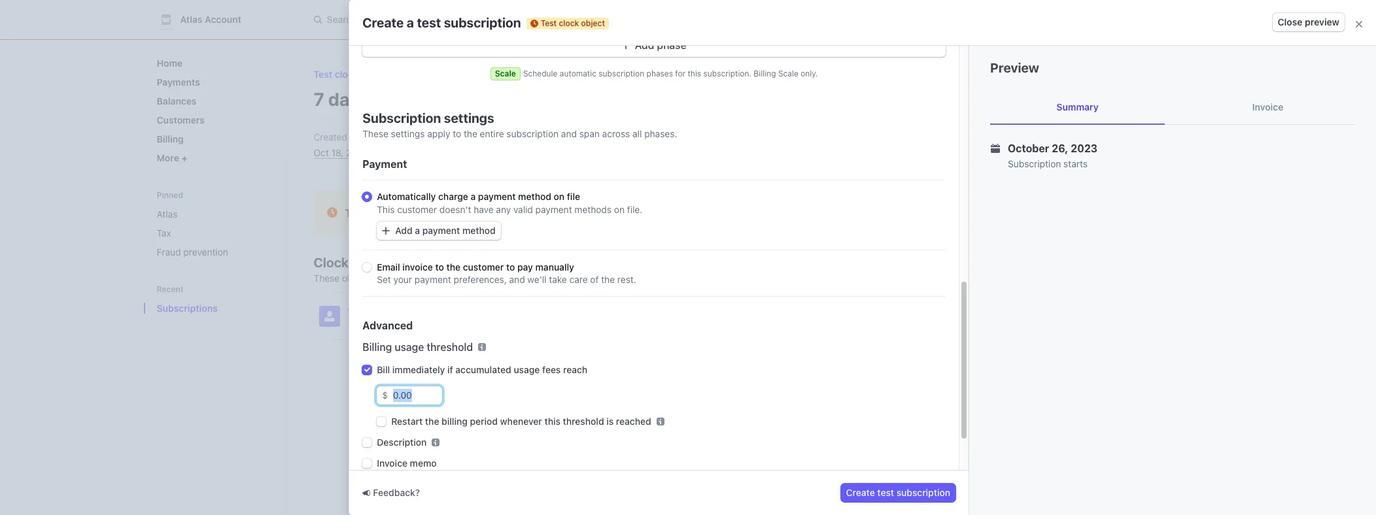Task type: vqa. For each thing, say whether or not it's contained in the screenshot.
of in the 'Email Invoice To The Customer To Pay Manually Set Your Payment Preferences, And We'Ll Take Care Of The Rest.'
yes



Task type: describe. For each thing, give the bounding box(es) containing it.
0 vertical spatial settings
[[444, 111, 494, 126]]

fraud prevention
[[157, 247, 228, 258]]

restart
[[391, 416, 423, 427]]

bibbybib@gmail.com
[[348, 317, 436, 328]]

tab list containing summary
[[990, 90, 1355, 125]]

26, inside october 26, 2023 subscription starts
[[1052, 143, 1068, 154]]

create for create test subscription
[[846, 487, 875, 498]]

recent
[[157, 285, 184, 294]]

more
[[157, 152, 181, 164]]

expires in
[[394, 131, 435, 143]]

0 vertical spatial time
[[396, 207, 419, 219]]

to inside clock objects these objects are tied to the time and existence of this clock.
[[410, 273, 418, 284]]

a for test
[[407, 15, 414, 30]]

this inside clock objects these objects are tied to the time and existence of this clock.
[[530, 273, 545, 284]]

payments
[[157, 77, 200, 88]]

2023 inside october 26, 2023 subscription starts
[[1071, 143, 1098, 154]]

pinned element
[[151, 203, 277, 263]]

bill
[[377, 364, 390, 375]]

for
[[675, 69, 686, 78]]

phase
[[657, 39, 687, 51]]

manually
[[535, 262, 574, 273]]

7 day trial
[[314, 88, 397, 110]]

1 vertical spatial objects
[[342, 273, 373, 284]]

methods
[[575, 204, 612, 215]]

and inside the email invoice to the customer to pay manually set your payment preferences, and we'll take care of the rest.
[[509, 274, 525, 285]]

more button
[[151, 147, 277, 169]]

customer
[[348, 304, 390, 315]]

2 horizontal spatial on
[[614, 204, 625, 215]]

invoice
[[403, 262, 433, 273]]

the up preferences,
[[446, 262, 461, 273]]

2 horizontal spatial billing
[[754, 69, 776, 78]]

a for payment
[[415, 225, 420, 236]]

valid
[[513, 204, 533, 215]]

$ button
[[377, 387, 388, 405]]

restart the billing period whenever this threshold is reached
[[391, 416, 651, 427]]

add for add phase
[[635, 39, 654, 51]]

invoice link
[[1181, 90, 1355, 124]]

billing for billing link
[[157, 133, 184, 145]]

created
[[314, 131, 347, 143]]

account
[[205, 14, 241, 25]]

created on oct 18, 2023
[[314, 131, 368, 158]]

0 horizontal spatial usage
[[395, 341, 424, 353]]

phases
[[647, 69, 673, 78]]

we'll
[[527, 274, 546, 285]]

on inside created on oct 18, 2023
[[350, 131, 360, 143]]

phases.
[[644, 128, 677, 139]]

customer bibbybib@gmail.com
[[348, 304, 436, 328]]

tax link
[[151, 222, 277, 244]]

subscription inside subscription settings these settings apply to the entire subscription and span across all phases.
[[506, 128, 559, 139]]

oct 18, 2023 button
[[314, 147, 368, 160]]

clock_1o2e1bkosr4qlyxvj1ell41j button
[[1016, 68, 1168, 81]]

subscription.
[[703, 69, 752, 78]]

of inside clock objects these objects are tied to the time and existence of this clock.
[[519, 273, 527, 284]]

0 vertical spatial method
[[518, 191, 551, 202]]

your
[[393, 274, 412, 285]]

whenever
[[500, 416, 542, 427]]

days
[[408, 147, 428, 158]]

payment
[[362, 158, 407, 170]]

test clocks link
[[314, 69, 363, 80]]

starts
[[1064, 158, 1088, 169]]

span
[[579, 128, 600, 139]]

invoice memo
[[377, 458, 437, 469]]

0 horizontal spatial settings
[[391, 128, 425, 139]]

add phase
[[635, 39, 687, 51]]

0 vertical spatial objects
[[352, 255, 397, 270]]

day
[[328, 88, 360, 110]]

pinned
[[157, 190, 183, 200]]

tax
[[157, 228, 171, 239]]

fraud
[[157, 247, 181, 258]]

7
[[314, 88, 324, 110]]

finish simulation
[[1093, 93, 1165, 104]]

1 scale from the left
[[495, 69, 516, 78]]

billing usage threshold
[[362, 341, 473, 353]]

1 vertical spatial is
[[607, 416, 614, 427]]

clock objects these objects are tied to the time and existence of this clock.
[[314, 255, 573, 284]]

trial
[[364, 88, 397, 110]]

have
[[474, 204, 494, 215]]

automatically
[[377, 191, 436, 202]]

advanced
[[362, 320, 413, 332]]

add a payment method
[[395, 225, 496, 236]]

18,
[[331, 147, 344, 158]]

payment inside button
[[422, 225, 460, 236]]

recent navigation links element
[[144, 284, 287, 319]]

payment inside the email invoice to the customer to pay manually set your payment preferences, and we'll take care of the rest.
[[415, 274, 451, 285]]

automatic
[[560, 69, 596, 78]]

only.
[[801, 69, 818, 78]]

atlas link
[[151, 203, 277, 225]]

customer inside the email invoice to the customer to pay manually set your payment preferences, and we'll take care of the rest.
[[463, 262, 504, 273]]

pinned navigation links element
[[151, 190, 277, 263]]

$
[[382, 390, 388, 401]]

30
[[394, 147, 406, 158]]

clocks
[[335, 69, 363, 80]]

method inside button
[[462, 225, 496, 236]]

1 vertical spatial on
[[554, 191, 565, 202]]

data
[[689, 41, 707, 48]]

subscription settings these settings apply to the entire subscription and span across all phases.
[[362, 111, 677, 139]]

clock for object
[[559, 18, 579, 28]]

1 vertical spatial a
[[471, 191, 476, 202]]

0 vertical spatial threshold
[[427, 341, 473, 353]]

clock for time
[[367, 207, 394, 219]]

of inside the email invoice to the customer to pay manually set your payment preferences, and we'll take care of the rest.
[[590, 274, 599, 285]]

0 horizontal spatial customer
[[397, 204, 437, 215]]

existence
[[476, 273, 516, 284]]

balances
[[157, 95, 197, 107]]

file.
[[627, 204, 642, 215]]

customers
[[157, 114, 205, 126]]

this for for
[[688, 69, 701, 78]]

all
[[633, 128, 642, 139]]

1 horizontal spatial 2023
[[495, 207, 522, 219]]

payment up 'any'
[[478, 191, 516, 202]]

this for whenever
[[545, 416, 561, 427]]

care
[[569, 274, 588, 285]]

and for clock objects
[[458, 273, 474, 284]]

expires
[[394, 131, 425, 143]]

period
[[470, 416, 498, 427]]

file
[[567, 191, 580, 202]]

the
[[345, 207, 364, 219]]

create a test subscription
[[362, 15, 521, 30]]

test for test clock object
[[541, 18, 557, 28]]

time inside clock objects these objects are tied to the time and existence of this clock.
[[437, 273, 455, 284]]

october 26, 2023 subscription starts
[[1008, 143, 1098, 169]]

atlas for atlas
[[157, 209, 178, 220]]

feedback? button
[[362, 487, 420, 500]]

preview
[[990, 60, 1039, 75]]

test
[[670, 41, 687, 48]]

finish simulation button
[[1088, 90, 1170, 108]]



Task type: locate. For each thing, give the bounding box(es) containing it.
to inside subscription settings these settings apply to the entire subscription and span across all phases.
[[453, 128, 461, 139]]

test data
[[670, 41, 707, 48]]

1 vertical spatial test
[[314, 69, 332, 80]]

utc
[[583, 207, 605, 219]]

invoice
[[1252, 101, 1284, 113], [377, 458, 408, 469]]

these inside subscription settings these settings apply to the entire subscription and span across all phases.
[[362, 128, 388, 139]]

1 horizontal spatial on
[[554, 191, 565, 202]]

0 vertical spatial billing
[[754, 69, 776, 78]]

1 horizontal spatial test
[[541, 18, 557, 28]]

0 vertical spatial test
[[417, 15, 441, 30]]

the inside subscription settings these settings apply to the entire subscription and span across all phases.
[[464, 128, 477, 139]]

0 horizontal spatial subscription
[[362, 111, 441, 126]]

0 horizontal spatial test
[[314, 69, 332, 80]]

1 vertical spatial svg image
[[382, 227, 390, 235]]

these for subscription settings
[[362, 128, 388, 139]]

clock left 'object'
[[559, 18, 579, 28]]

and
[[561, 128, 577, 139], [458, 273, 474, 284], [509, 274, 525, 285]]

2 horizontal spatial a
[[471, 191, 476, 202]]

1 vertical spatial this
[[530, 273, 545, 284]]

and left the existence
[[458, 273, 474, 284]]

1 vertical spatial test
[[877, 487, 894, 498]]

billing for billing usage threshold
[[362, 341, 392, 353]]

2 horizontal spatial and
[[561, 128, 577, 139]]

test for test clocks
[[314, 69, 332, 80]]

0 horizontal spatial these
[[314, 273, 340, 284]]

time right invoice
[[437, 273, 455, 284]]

atlas for atlas account
[[180, 14, 202, 25]]

close preview
[[1278, 16, 1340, 27]]

scale left only.
[[778, 69, 799, 78]]

objects up are
[[352, 255, 397, 270]]

rest.
[[617, 274, 636, 285]]

svg image down this
[[382, 227, 390, 235]]

1 horizontal spatial subscription
[[1008, 158, 1061, 169]]

and inside subscription settings these settings apply to the entire subscription and span across all phases.
[[561, 128, 577, 139]]

svg image for add a payment method
[[382, 227, 390, 235]]

october down charge on the top of the page
[[432, 207, 474, 219]]

0 horizontal spatial a
[[407, 15, 414, 30]]

1 vertical spatial october
[[432, 207, 474, 219]]

atlas inside button
[[180, 14, 202, 25]]

billing up more
[[157, 133, 184, 145]]

0 horizontal spatial svg image
[[382, 227, 390, 235]]

is up add a payment method button at the left top of the page
[[421, 207, 430, 219]]

these down clock
[[314, 273, 340, 284]]

1 vertical spatial clock
[[367, 207, 394, 219]]

customer
[[397, 204, 437, 215], [463, 262, 504, 273]]

create
[[362, 15, 404, 30], [846, 487, 875, 498]]

payment down file
[[535, 204, 572, 215]]

core navigation links element
[[151, 52, 277, 169]]

payment
[[478, 191, 516, 202], [535, 204, 572, 215], [422, 225, 460, 236], [415, 274, 451, 285]]

1 horizontal spatial invoice
[[1252, 101, 1284, 113]]

0 horizontal spatial clock
[[367, 207, 394, 219]]

1 horizontal spatial settings
[[444, 111, 494, 126]]

2 vertical spatial this
[[545, 416, 561, 427]]

customer up preferences,
[[463, 262, 504, 273]]

settings up entire
[[444, 111, 494, 126]]

test up 7
[[314, 69, 332, 80]]

preview
[[1305, 16, 1340, 27]]

test clock object
[[541, 18, 605, 28]]

1 vertical spatial method
[[462, 225, 496, 236]]

and for subscription settings
[[561, 128, 577, 139]]

1 vertical spatial time
[[437, 273, 455, 284]]

1 vertical spatial these
[[314, 273, 340, 284]]

charge
[[438, 191, 468, 202]]

to right apply at left
[[453, 128, 461, 139]]

usage up immediately
[[395, 341, 424, 353]]

svg image inside add phase button
[[622, 41, 630, 49]]

on left file
[[554, 191, 565, 202]]

0 horizontal spatial on
[[350, 131, 360, 143]]

reached
[[616, 416, 651, 427]]

to right invoice
[[435, 262, 444, 273]]

1 horizontal spatial these
[[362, 128, 388, 139]]

subscriptions link
[[151, 298, 259, 319]]

billing right subscription.
[[754, 69, 776, 78]]

Search search field
[[306, 8, 675, 32]]

1 horizontal spatial method
[[518, 191, 551, 202]]

memo
[[410, 458, 437, 469]]

0 horizontal spatial october
[[432, 207, 474, 219]]

close
[[1278, 16, 1303, 27]]

1 vertical spatial 26,
[[476, 207, 493, 219]]

0 horizontal spatial create
[[362, 15, 404, 30]]

add phase button
[[362, 33, 946, 57]]

0 vertical spatial october
[[1008, 143, 1049, 154]]

26, down 'automatically charge a payment method on file'
[[476, 207, 493, 219]]

schedule automatic subscription phases for this subscription. billing scale only.
[[523, 69, 818, 78]]

0 horizontal spatial and
[[458, 273, 474, 284]]

0 vertical spatial these
[[362, 128, 388, 139]]

add
[[635, 39, 654, 51], [395, 225, 413, 236]]

test
[[541, 18, 557, 28], [314, 69, 332, 80]]

atlas left account
[[180, 14, 202, 25]]

0 vertical spatial svg image
[[622, 41, 630, 49]]

am
[[564, 207, 580, 219]]

to right tied
[[410, 273, 418, 284]]

1 vertical spatial create
[[846, 487, 875, 498]]

1 horizontal spatial customer
[[463, 262, 504, 273]]

billing link
[[151, 128, 277, 150]]

pay
[[517, 262, 533, 273]]

to left pay
[[506, 262, 515, 273]]

home
[[157, 58, 183, 69]]

subscription inside button
[[897, 487, 950, 498]]

0 vertical spatial is
[[421, 207, 430, 219]]

customers link
[[151, 109, 277, 131]]

0 horizontal spatial 2023
[[346, 147, 368, 158]]

atlas
[[180, 14, 202, 25], [157, 209, 178, 220]]

and left span
[[561, 128, 577, 139]]

objects
[[352, 255, 397, 270], [342, 273, 373, 284]]

2 vertical spatial billing
[[362, 341, 392, 353]]

subscription inside october 26, 2023 subscription starts
[[1008, 158, 1061, 169]]

of left we'll
[[519, 273, 527, 284]]

0 horizontal spatial invoice
[[377, 458, 408, 469]]

30 days
[[394, 147, 428, 158]]

5:00
[[537, 207, 561, 219]]

these inside clock objects these objects are tied to the time and existence of this clock.
[[314, 273, 340, 284]]

method up at
[[518, 191, 551, 202]]

svg image inside add a payment method button
[[382, 227, 390, 235]]

1 horizontal spatial and
[[509, 274, 525, 285]]

fees
[[542, 364, 561, 375]]

a inside button
[[415, 225, 420, 236]]

atlas account button
[[157, 10, 254, 29]]

the left rest.
[[601, 274, 615, 285]]

0 horizontal spatial method
[[462, 225, 496, 236]]

0 horizontal spatial of
[[519, 273, 527, 284]]

the right 'your'
[[421, 273, 435, 284]]

on
[[350, 131, 360, 143], [554, 191, 565, 202], [614, 204, 625, 215]]

bill immediately if accumulated usage fees reach
[[377, 364, 587, 375]]

atlas down pinned
[[157, 209, 178, 220]]

create inside create test subscription button
[[846, 487, 875, 498]]

0 vertical spatial test
[[541, 18, 557, 28]]

preferences,
[[454, 274, 507, 285]]

0 vertical spatial subscription
[[362, 111, 441, 126]]

1 horizontal spatial clock
[[559, 18, 579, 28]]

home link
[[151, 52, 277, 74]]

test
[[417, 15, 441, 30], [877, 487, 894, 498]]

26, up starts
[[1052, 143, 1068, 154]]

across
[[602, 128, 630, 139]]

1 vertical spatial atlas
[[157, 209, 178, 220]]

0 vertical spatial customer
[[397, 204, 437, 215]]

the left billing
[[425, 416, 439, 427]]

this left take
[[530, 273, 545, 284]]

1 horizontal spatial atlas
[[180, 14, 202, 25]]

0 vertical spatial clock
[[559, 18, 579, 28]]

2 vertical spatial on
[[614, 204, 625, 215]]

tab list
[[990, 90, 1355, 125]]

1 horizontal spatial a
[[415, 225, 420, 236]]

0 vertical spatial atlas
[[180, 14, 202, 25]]

create for create a test subscription
[[362, 15, 404, 30]]

schedule
[[523, 69, 558, 78]]

1 vertical spatial billing
[[157, 133, 184, 145]]

any
[[496, 204, 511, 215]]

2023 right 18,
[[346, 147, 368, 158]]

this
[[688, 69, 701, 78], [530, 273, 545, 284], [545, 416, 561, 427]]

the clock time is october 26, 2023 at 5:00 am utc
[[345, 207, 605, 219]]

customer down automatically
[[397, 204, 437, 215]]

0 horizontal spatial billing
[[157, 133, 184, 145]]

2 scale from the left
[[778, 69, 799, 78]]

test clocks
[[314, 69, 363, 80]]

a
[[407, 15, 414, 30], [471, 191, 476, 202], [415, 225, 420, 236]]

clock_1o2e1bkosr4qlyxvj1ell41j
[[1016, 71, 1157, 80]]

1 horizontal spatial october
[[1008, 143, 1049, 154]]

apply
[[427, 128, 450, 139]]

0 horizontal spatial atlas
[[157, 209, 178, 220]]

simulation
[[1121, 93, 1165, 104]]

threshold left reached
[[563, 416, 604, 427]]

0 horizontal spatial time
[[396, 207, 419, 219]]

are
[[376, 273, 389, 284]]

balances link
[[151, 90, 277, 112]]

test left 'object'
[[541, 18, 557, 28]]

add for add a payment method
[[395, 225, 413, 236]]

0 vertical spatial 26,
[[1052, 143, 1068, 154]]

usage left fees
[[514, 364, 540, 375]]

1 vertical spatial add
[[395, 225, 413, 236]]

26,
[[1052, 143, 1068, 154], [476, 207, 493, 219]]

clock.
[[548, 273, 573, 284]]

1 horizontal spatial is
[[607, 416, 614, 427]]

atlas account
[[180, 14, 241, 25]]

object
[[581, 18, 605, 28]]

1 horizontal spatial threshold
[[563, 416, 604, 427]]

clock
[[314, 255, 349, 270]]

1 vertical spatial threshold
[[563, 416, 604, 427]]

0 vertical spatial add
[[635, 39, 654, 51]]

entire
[[480, 128, 504, 139]]

this
[[377, 204, 395, 215]]

billing inside core navigation links element
[[157, 133, 184, 145]]

tied
[[391, 273, 407, 284]]

2023 inside created on oct 18, 2023
[[346, 147, 368, 158]]

2023 left at
[[495, 207, 522, 219]]

october inside october 26, 2023 subscription starts
[[1008, 143, 1049, 154]]

invoice for invoice
[[1252, 101, 1284, 113]]

1 vertical spatial customer
[[463, 262, 504, 273]]

svg image left add phase
[[622, 41, 630, 49]]

0 horizontal spatial threshold
[[427, 341, 473, 353]]

1 vertical spatial usage
[[514, 364, 540, 375]]

0 vertical spatial create
[[362, 15, 404, 30]]

the left entire
[[464, 128, 477, 139]]

method down the clock time is october 26, 2023 at 5:00 am utc
[[462, 225, 496, 236]]

0 horizontal spatial 26,
[[476, 207, 493, 219]]

svg image
[[622, 41, 630, 49], [382, 227, 390, 235]]

this right whenever
[[545, 416, 561, 427]]

subscription up expires
[[362, 111, 441, 126]]

doesn't
[[439, 204, 471, 215]]

create test subscription button
[[841, 484, 956, 502]]

in
[[428, 131, 435, 143]]

billing up "bill"
[[362, 341, 392, 353]]

1 horizontal spatial billing
[[362, 341, 392, 353]]

None text field
[[388, 387, 442, 405]]

svg image for add phase
[[622, 41, 630, 49]]

1 horizontal spatial 26,
[[1052, 143, 1068, 154]]

0 vertical spatial usage
[[395, 341, 424, 353]]

scale left schedule
[[495, 69, 516, 78]]

immediately
[[392, 364, 445, 375]]

1 horizontal spatial usage
[[514, 364, 540, 375]]

invoice inside invoice link
[[1252, 101, 1284, 113]]

time down automatically
[[396, 207, 419, 219]]

if
[[447, 364, 453, 375]]

1 vertical spatial subscription
[[1008, 158, 1061, 169]]

reach
[[563, 364, 587, 375]]

threshold up if
[[427, 341, 473, 353]]

0 vertical spatial this
[[688, 69, 701, 78]]

and inside clock objects these objects are tied to the time and existence of this clock.
[[458, 273, 474, 284]]

invoice for invoice memo
[[377, 458, 408, 469]]

these for clock objects
[[314, 273, 340, 284]]

october down summary "link"
[[1008, 143, 1049, 154]]

settings up 30 days on the left
[[391, 128, 425, 139]]

2 horizontal spatial 2023
[[1071, 143, 1098, 154]]

add down automatically
[[395, 225, 413, 236]]

of right care
[[590, 274, 599, 285]]

billing
[[442, 416, 468, 427]]

0 vertical spatial invoice
[[1252, 101, 1284, 113]]

0 vertical spatial a
[[407, 15, 414, 30]]

atlas inside pinned element
[[157, 209, 178, 220]]

threshold
[[427, 341, 473, 353], [563, 416, 604, 427]]

the inside clock objects these objects are tied to the time and existence of this clock.
[[421, 273, 435, 284]]

1 horizontal spatial svg image
[[622, 41, 630, 49]]

this right for
[[688, 69, 701, 78]]

is left reached
[[607, 416, 614, 427]]

payment down doesn't
[[422, 225, 460, 236]]

0 horizontal spatial is
[[421, 207, 430, 219]]

email invoice to the customer to pay manually set your payment preferences, and we'll take care of the rest.
[[377, 262, 636, 285]]

2023 up starts
[[1071, 143, 1098, 154]]

on up oct 18, 2023 button
[[350, 131, 360, 143]]

the
[[464, 128, 477, 139], [446, 262, 461, 273], [421, 273, 435, 284], [601, 274, 615, 285], [425, 416, 439, 427]]

test inside button
[[877, 487, 894, 498]]

1 vertical spatial settings
[[391, 128, 425, 139]]

on left file.
[[614, 204, 625, 215]]

1 horizontal spatial create
[[846, 487, 875, 498]]

0 horizontal spatial add
[[395, 225, 413, 236]]

subscription inside subscription settings these settings apply to the entire subscription and span across all phases.
[[362, 111, 441, 126]]

these up payment
[[362, 128, 388, 139]]

objects left are
[[342, 273, 373, 284]]

clock right the
[[367, 207, 394, 219]]

1 horizontal spatial add
[[635, 39, 654, 51]]

payment down invoice
[[415, 274, 451, 285]]

subscriptions
[[157, 303, 218, 314]]

add left phase
[[635, 39, 654, 51]]

subscription left starts
[[1008, 158, 1061, 169]]

and down pay
[[509, 274, 525, 285]]

1 horizontal spatial test
[[877, 487, 894, 498]]

2 vertical spatial a
[[415, 225, 420, 236]]

1 vertical spatial invoice
[[377, 458, 408, 469]]



